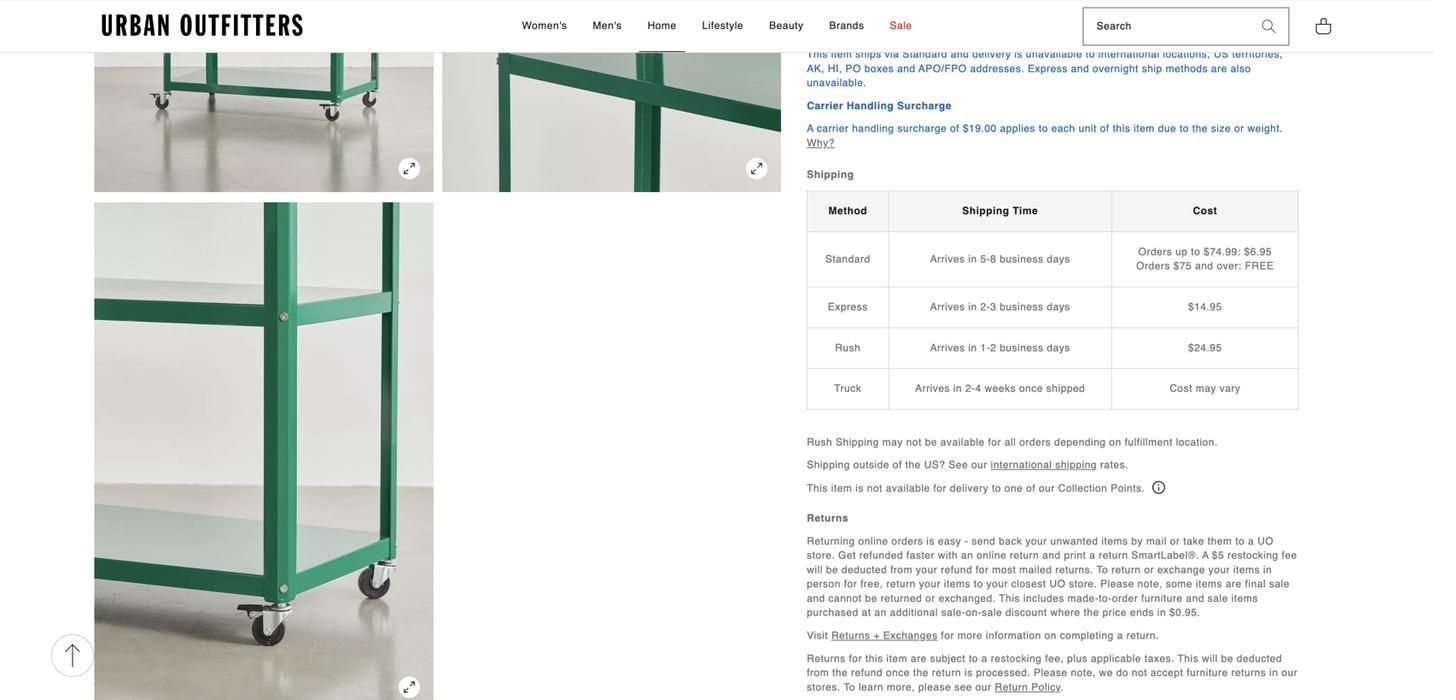 Task type: vqa. For each thing, say whether or not it's contained in the screenshot.
Arrives for Arrives in 2-4 weeks once shipped
yes



Task type: locate. For each thing, give the bounding box(es) containing it.
for
[[988, 436, 1002, 448], [934, 482, 947, 494], [976, 564, 989, 576], [844, 578, 858, 590], [941, 630, 955, 642], [849, 653, 863, 665]]

exchanges
[[884, 630, 938, 642]]

0 horizontal spatial restocking
[[991, 653, 1042, 665]]

is up see
[[965, 667, 973, 679]]

in inside the returns for this item are subject to a restocking fee, plus applicable taxes. this will be deducted from the refund once the return is processed. please note, we do not accept furniture returns in our stores. to learn more, please see our
[[1270, 667, 1279, 679]]

from inside the returns for this item are subject to a restocking fee, plus applicable taxes. this will be deducted from the refund once the return is processed. please note, we do not accept furniture returns in our stores. to learn more, please see our
[[807, 667, 829, 679]]

unwanted
[[1051, 535, 1099, 547]]

2 vertical spatial returns
[[807, 653, 846, 665]]

0 vertical spatial may
[[1196, 383, 1217, 395]]

please up order
[[1101, 578, 1135, 590]]

shipping for shipping
[[807, 168, 854, 180]]

shipping for shipping restrictions
[[807, 25, 854, 37]]

orders inside returning online orders is easy - send back your unwanted items by mail or take them to a uo store. get refunded faster with an online return and print a return smartlabel®. a $5 restocking fee will be deducted from your refund for most mailed returns. to return or exchange your items in person for free, return your items to your closest uo store. please note, some items are final sale and cannot be returned or exchanged. this includes made-to-order furniture and sale items purchased at an additional sale-on-sale discount where the price ends in $0.95.
[[892, 535, 924, 547]]

ak,
[[807, 63, 825, 74]]

days up shipped
[[1047, 342, 1071, 354]]

returned
[[881, 593, 923, 604]]

business for 3
[[1000, 301, 1044, 313]]

deducted inside the returns for this item are subject to a restocking fee, plus applicable taxes. this will be deducted from the refund once the return is processed. please note, we do not accept furniture returns in our stores. to learn more, please see our
[[1237, 653, 1283, 665]]

1 horizontal spatial sale
[[1208, 593, 1229, 604]]

0 vertical spatial cost
[[1193, 205, 1218, 217]]

0 vertical spatial restocking
[[1228, 549, 1279, 561]]

0 horizontal spatial once
[[886, 667, 910, 679]]

1 vertical spatial on
[[1045, 630, 1057, 642]]

0 vertical spatial a
[[807, 123, 814, 135]]

item up hi,
[[832, 48, 853, 60]]

plus
[[1068, 653, 1088, 665]]

0 horizontal spatial rush
[[807, 436, 833, 448]]

None search field
[[1084, 8, 1250, 45]]

an
[[962, 549, 974, 561], [875, 607, 887, 619]]

to down 'more'
[[969, 653, 979, 665]]

return policy .
[[995, 681, 1064, 693]]

2-
[[981, 301, 991, 313], [966, 383, 976, 395]]

note, inside the returns for this item are subject to a restocking fee, plus applicable taxes. this will be deducted from the refund once the return is processed. please note, we do not accept furniture returns in our stores. to learn more, please see our
[[1071, 667, 1096, 679]]

hi,
[[828, 63, 843, 74]]

smartlabel®.
[[1132, 549, 1200, 561]]

applicable
[[1091, 653, 1142, 665]]

international up overnight
[[1099, 48, 1160, 60]]

shipping outside of the us? see our international shipping rates.
[[807, 459, 1129, 471]]

1 vertical spatial may
[[883, 436, 903, 448]]

of
[[951, 123, 960, 135], [1101, 123, 1110, 135], [893, 459, 902, 471], [1027, 482, 1036, 494]]

0 vertical spatial days
[[1047, 253, 1071, 265]]

0 horizontal spatial international
[[991, 459, 1053, 471]]

furniture inside returning online orders is easy - send back your unwanted items by mail or take them to a uo store. get refunded faster with an online return and print a return smartlabel®. a $5 restocking fee will be deducted from your refund for most mailed returns. to return or exchange your items in person for free, return your items to your closest uo store. please note, some items are final sale and cannot be returned or exchanged. this includes made-to-order furniture and sale items purchased at an additional sale-on-sale discount where the price ends in $0.95.
[[1142, 593, 1183, 604]]

from inside returning online orders is easy - send back your unwanted items by mail or take them to a uo store. get refunded faster with an online return and print a return smartlabel®. a $5 restocking fee will be deducted from your refund for most mailed returns. to return or exchange your items in person for free, return your items to your closest uo store. please note, some items are final sale and cannot be returned or exchanged. this includes made-to-order furniture and sale items purchased at an additional sale-on-sale discount where the price ends in $0.95.
[[891, 564, 913, 576]]

returns
[[807, 512, 849, 524], [832, 630, 871, 642], [807, 653, 846, 665]]

and right $75
[[1196, 260, 1214, 272]]

refund up learn
[[851, 667, 883, 679]]

shipping left outside
[[807, 459, 851, 471]]

delivery inside popup button
[[950, 482, 989, 494]]

additional
[[890, 607, 939, 619]]

to left learn
[[844, 681, 856, 693]]

1 horizontal spatial available
[[941, 436, 985, 448]]

1 horizontal spatial orders
[[1020, 436, 1051, 448]]

our inside popup button
[[1039, 482, 1055, 494]]

1 vertical spatial deducted
[[1237, 653, 1283, 665]]

1 horizontal spatial express
[[1028, 63, 1068, 74]]

item down the returns + exchanges link
[[887, 653, 908, 665]]

our right see at the bottom right of the page
[[972, 459, 988, 471]]

this item ships via standard and delivery is unavailable to international locations, us territories, ak, hi, po boxes and apo/fpo addresses. express and overnight ship methods are also unavailable.
[[807, 48, 1283, 89]]

sale
[[1270, 578, 1290, 590], [1208, 593, 1229, 604], [982, 607, 1003, 619]]

back
[[999, 535, 1023, 547]]

returns for this item are subject to a restocking fee, plus applicable taxes. this will be deducted from the refund once the return is processed. please note, we do not accept furniture returns in our stores. to learn more, please see our
[[807, 653, 1298, 693]]

2 vertical spatial are
[[911, 653, 927, 665]]

0 vertical spatial express
[[1028, 63, 1068, 74]]

orders up to $74.99: $6.95 orders $75 and over: free
[[1137, 246, 1275, 272]]

to right returns.
[[1097, 564, 1109, 576]]

is down outside
[[856, 482, 864, 494]]

exchanged.
[[939, 593, 996, 604]]

1 vertical spatial furniture
[[1187, 667, 1229, 679]]

1 vertical spatial express
[[828, 301, 868, 313]]

for inside popup button
[[934, 482, 947, 494]]

1 vertical spatial refund
[[851, 667, 883, 679]]

3 business from the top
[[1000, 342, 1044, 354]]

item inside popup button
[[832, 482, 853, 494]]

0 horizontal spatial refund
[[851, 667, 883, 679]]

points.
[[1111, 482, 1146, 494]]

2- left weeks
[[966, 383, 976, 395]]

made-
[[1068, 593, 1099, 604]]

delivery up addresses. on the right top of page
[[973, 48, 1012, 60]]

the inside returning online orders is easy - send back your unwanted items by mail or take them to a uo store. get refunded faster with an online return and print a return smartlabel®. a $5 restocking fee will be deducted from your refund for most mailed returns. to return or exchange your items in person for free, return your items to your closest uo store. please note, some items are final sale and cannot be returned or exchanged. this includes made-to-order furniture and sale items purchased at an additional sale-on-sale discount where the price ends in $0.95.
[[1084, 607, 1100, 619]]

to inside the returns for this item are subject to a restocking fee, plus applicable taxes. this will be deducted from the refund once the return is processed. please note, we do not accept furniture returns in our stores. to learn more, please see our
[[969, 653, 979, 665]]

not right do
[[1132, 667, 1148, 679]]

1 vertical spatial sale
[[1208, 593, 1229, 604]]

0 vertical spatial orders
[[1139, 246, 1173, 258]]

handling
[[847, 100, 894, 112]]

restocking inside the returns for this item are subject to a restocking fee, plus applicable taxes. this will be deducted from the refund once the return is processed. please note, we do not accept furniture returns in our stores. to learn more, please see our
[[991, 653, 1042, 665]]

are left final
[[1226, 578, 1242, 590]]

note, up order
[[1138, 578, 1163, 590]]

carrier
[[817, 123, 849, 135]]

not up shipping outside of the us? see our international shipping rates.
[[907, 436, 922, 448]]

1 horizontal spatial furniture
[[1187, 667, 1229, 679]]

the down made-
[[1084, 607, 1100, 619]]

not for available
[[867, 482, 883, 494]]

brands
[[830, 20, 865, 31]]

in up final
[[1264, 564, 1273, 576]]

in left 4
[[954, 383, 963, 395]]

to-
[[1099, 593, 1112, 604]]

not inside popup button
[[867, 482, 883, 494]]

0 vertical spatial uo
[[1258, 535, 1274, 547]]

1 horizontal spatial refund
[[941, 564, 973, 576]]

from up "stores."
[[807, 667, 829, 679]]

1 days from the top
[[1047, 253, 1071, 265]]

restrictions
[[858, 25, 922, 37]]

unavailable.
[[807, 77, 867, 89]]

0 vertical spatial rush
[[835, 342, 861, 354]]

carrier
[[807, 100, 844, 112]]

1 vertical spatial from
[[807, 667, 829, 679]]

0 vertical spatial an
[[962, 549, 974, 561]]

be up us? in the right bottom of the page
[[925, 436, 938, 448]]

of right unit
[[1101, 123, 1110, 135]]

arrives for arrives in 2-4 weeks once shipped
[[916, 383, 950, 395]]

2- for 4
[[966, 383, 976, 395]]

a
[[807, 123, 814, 135], [1203, 549, 1210, 561]]

1 horizontal spatial online
[[977, 549, 1007, 561]]

visit
[[807, 630, 829, 642]]

this inside this item ships via standard and delivery is unavailable to international locations, us territories, ak, hi, po boxes and apo/fpo addresses. express and overnight ship methods are also unavailable.
[[807, 48, 828, 60]]

$6.95
[[1245, 246, 1272, 258]]

1 horizontal spatial from
[[891, 564, 913, 576]]

a down visit returns + exchanges for more information on completing a return. at the right bottom of page
[[982, 653, 988, 665]]

the
[[1193, 123, 1208, 135], [906, 459, 921, 471], [1084, 607, 1100, 619], [833, 667, 848, 679], [914, 667, 929, 679]]

please
[[1101, 578, 1135, 590], [1034, 667, 1068, 679]]

where
[[1051, 607, 1081, 619]]

urban outfitters image
[[102, 14, 303, 37]]

sale up visit returns + exchanges for more information on completing a return. at the right bottom of page
[[982, 607, 1003, 619]]

1 vertical spatial returns
[[832, 630, 871, 642]]

1 vertical spatial to
[[844, 681, 856, 693]]

0 horizontal spatial this
[[866, 653, 884, 665]]

returns.
[[1056, 564, 1094, 576]]

returns up the returning
[[807, 512, 849, 524]]

from
[[891, 564, 913, 576], [807, 667, 829, 679]]

0 horizontal spatial to
[[844, 681, 856, 693]]

arrives left 1-
[[931, 342, 965, 354]]

0 vertical spatial sale
[[1270, 578, 1290, 590]]

0 horizontal spatial orders
[[892, 535, 924, 547]]

not
[[907, 436, 922, 448], [867, 482, 883, 494], [1132, 667, 1148, 679]]

1 horizontal spatial 2-
[[981, 301, 991, 313]]

0 horizontal spatial express
[[828, 301, 868, 313]]

please inside returning online orders is easy - send back your unwanted items by mail or take them to a uo store. get refunded faster with an online return and print a return smartlabel®. a $5 restocking fee will be deducted from your refund for most mailed returns. to return or exchange your items in person for free, return your items to your closest uo store. please note, some items are final sale and cannot be returned or exchanged. this includes made-to-order furniture and sale items purchased at an additional sale-on-sale discount where the price ends in $0.95.
[[1101, 578, 1135, 590]]

1 business from the top
[[1000, 253, 1044, 265]]

0 vertical spatial are
[[1212, 63, 1228, 74]]

a left "$5"
[[1203, 549, 1210, 561]]

1 vertical spatial this
[[866, 653, 884, 665]]

item up the returning
[[832, 482, 853, 494]]

business right 3
[[1000, 301, 1044, 313]]

0 vertical spatial delivery
[[973, 48, 1012, 60]]

item inside this item ships via standard and delivery is unavailable to international locations, us territories, ak, hi, po boxes and apo/fpo addresses. express and overnight ship methods are also unavailable.
[[832, 48, 853, 60]]

processed.
[[977, 667, 1031, 679]]

shipping
[[807, 25, 854, 37], [807, 168, 854, 180], [963, 205, 1010, 217], [836, 436, 879, 448], [807, 459, 851, 471]]

0 vertical spatial note,
[[1138, 578, 1163, 590]]

0 vertical spatial 2-
[[981, 301, 991, 313]]

return down subject
[[932, 667, 962, 679]]

standard up "apo/fpo"
[[903, 48, 948, 60]]

1 vertical spatial business
[[1000, 301, 1044, 313]]

shipping down why? popup button
[[807, 168, 854, 180]]

0 vertical spatial store.
[[807, 549, 835, 561]]

from down faster
[[891, 564, 913, 576]]

to left one on the right of the page
[[992, 482, 1002, 494]]

1 vertical spatial an
[[875, 607, 887, 619]]

handling
[[852, 123, 895, 135]]

this inside popup button
[[807, 482, 828, 494]]

0 vertical spatial business
[[1000, 253, 1044, 265]]

$24.95
[[1189, 342, 1223, 354]]

express inside this item ships via standard and delivery is unavailable to international locations, us territories, ak, hi, po boxes and apo/fpo addresses. express and overnight ship methods are also unavailable.
[[1028, 63, 1068, 74]]

return policy link
[[995, 681, 1061, 693]]

is inside returning online orders is easy - send back your unwanted items by mail or take them to a uo store. get refunded faster with an online return and print a return smartlabel®. a $5 restocking fee will be deducted from your refund for most mailed returns. to return or exchange your items in person for free, return your items to your closest uo store. please note, some items are final sale and cannot be returned or exchanged. this includes made-to-order furniture and sale items purchased at an additional sale-on-sale discount where the price ends in $0.95.
[[927, 535, 935, 547]]

days
[[1047, 253, 1071, 265], [1047, 301, 1071, 313], [1047, 342, 1071, 354]]

available down us? in the right bottom of the page
[[886, 482, 931, 494]]

1 horizontal spatial a
[[1203, 549, 1210, 561]]

us
[[1214, 48, 1229, 60]]

3 days from the top
[[1047, 342, 1071, 354]]

deducted up returns
[[1237, 653, 1283, 665]]

for up learn
[[849, 653, 863, 665]]

1 horizontal spatial cost
[[1193, 205, 1218, 217]]

1 vertical spatial not
[[867, 482, 883, 494]]

this inside the returns for this item are subject to a restocking fee, plus applicable taxes. this will be deducted from the refund once the return is processed. please note, we do not accept furniture returns in our stores. to learn more, please see our
[[1178, 653, 1199, 665]]

and inside orders up to $74.99: $6.95 orders $75 and over: free
[[1196, 260, 1214, 272]]

1 vertical spatial are
[[1226, 578, 1242, 590]]

some
[[1166, 578, 1193, 590]]

to right due
[[1180, 123, 1190, 135]]

0 horizontal spatial from
[[807, 667, 829, 679]]

4
[[976, 383, 982, 395]]

available up see at the bottom right of the page
[[941, 436, 985, 448]]

will inside the returns for this item are subject to a restocking fee, plus applicable taxes. this will be deducted from the refund once the return is processed. please note, we do not accept furniture returns in our stores. to learn more, please see our
[[1202, 653, 1218, 665]]

delivery for is
[[973, 48, 1012, 60]]

unavailable
[[1026, 48, 1083, 60]]

business for 8
[[1000, 253, 1044, 265]]

accept
[[1151, 667, 1184, 679]]

online down send
[[977, 549, 1007, 561]]

0 horizontal spatial 2-
[[966, 383, 976, 395]]

to left each
[[1039, 123, 1049, 135]]

brands link
[[821, 1, 873, 52]]

0 horizontal spatial available
[[886, 482, 931, 494]]

be up returns
[[1222, 653, 1234, 665]]

1 vertical spatial uo
[[1050, 578, 1066, 590]]

are down exchanges
[[911, 653, 927, 665]]

shipping left time
[[963, 205, 1010, 217]]

returns for returns for this item are subject to a restocking fee, plus applicable taxes. this will be deducted from the refund once the return is processed. please note, we do not accept furniture returns in our stores. to learn more, please see our
[[807, 653, 846, 665]]

be inside the returns for this item are subject to a restocking fee, plus applicable taxes. this will be deducted from the refund once the return is processed. please note, we do not accept furniture returns in our stores. to learn more, please see our
[[1222, 653, 1234, 665]]

2 horizontal spatial not
[[1132, 667, 1148, 679]]

1 vertical spatial note,
[[1071, 667, 1096, 679]]

express
[[1028, 63, 1068, 74], [828, 301, 868, 313]]

includes
[[1024, 593, 1065, 604]]

0 vertical spatial returns
[[807, 512, 849, 524]]

restocking inside returning online orders is easy - send back your unwanted items by mail or take them to a uo store. get refunded faster with an online return and print a return smartlabel®. a $5 restocking fee will be deducted from your refund for most mailed returns. to return or exchange your items in person for free, return your items to your closest uo store. please note, some items are final sale and cannot be returned or exchanged. this includes made-to-order furniture and sale items purchased at an additional sale-on-sale discount where the price ends in $0.95.
[[1228, 549, 1279, 561]]

to
[[1097, 564, 1109, 576], [844, 681, 856, 693]]

cost for cost
[[1193, 205, 1218, 217]]

beauty link
[[761, 1, 813, 52]]

days for arrives in 1-2 business days
[[1047, 342, 1071, 354]]

sale down "$5"
[[1208, 593, 1229, 604]]

2- for 3
[[981, 301, 991, 313]]

0 vertical spatial will
[[807, 564, 823, 576]]

return
[[1010, 549, 1040, 561], [1099, 549, 1129, 561], [1112, 564, 1141, 576], [887, 578, 916, 590], [932, 667, 962, 679]]

a up 'why?'
[[807, 123, 814, 135]]

on up "fee,"
[[1045, 630, 1057, 642]]

+
[[874, 630, 880, 642]]

1 horizontal spatial on
[[1110, 436, 1122, 448]]

take
[[1184, 535, 1205, 547]]

see
[[955, 681, 973, 693]]

of right one on the right of the page
[[1027, 482, 1036, 494]]

1 vertical spatial store.
[[1069, 578, 1098, 590]]

1 vertical spatial will
[[1202, 653, 1218, 665]]

boxes
[[865, 63, 894, 74]]

1 horizontal spatial uo
[[1258, 535, 1274, 547]]

orders left up
[[1139, 246, 1173, 258]]

8
[[991, 253, 997, 265]]

1 horizontal spatial deducted
[[1237, 653, 1283, 665]]

sale right final
[[1270, 578, 1290, 590]]

once up more,
[[886, 667, 910, 679]]

is up faster
[[927, 535, 935, 547]]

standard inside this item ships via standard and delivery is unavailable to international locations, us territories, ak, hi, po boxes and apo/fpo addresses. express and overnight ship methods are also unavailable.
[[903, 48, 948, 60]]

or
[[1235, 123, 1245, 135], [1171, 535, 1181, 547], [1145, 564, 1155, 576], [926, 593, 936, 604]]

purchased
[[807, 607, 859, 619]]

deducted up free,
[[842, 564, 888, 576]]

2 days from the top
[[1047, 301, 1071, 313]]

0 vertical spatial refund
[[941, 564, 973, 576]]

note,
[[1138, 578, 1163, 590], [1071, 667, 1096, 679]]

an down -
[[962, 549, 974, 561]]

zoom in image for ryan 4-tier storage shelf #2 image
[[399, 158, 420, 179]]

2 business from the top
[[1000, 301, 1044, 313]]

available inside popup button
[[886, 482, 931, 494]]

1 horizontal spatial store.
[[1069, 578, 1098, 590]]

1 horizontal spatial note,
[[1138, 578, 1163, 590]]

this up ak,
[[807, 48, 828, 60]]

international up one on the right of the page
[[991, 459, 1053, 471]]

stores.
[[807, 681, 841, 693]]

1 horizontal spatial rush
[[835, 342, 861, 354]]

delivery inside this item ships via standard and delivery is unavailable to international locations, us territories, ak, hi, po boxes and apo/fpo addresses. express and overnight ship methods are also unavailable.
[[973, 48, 1012, 60]]

0 horizontal spatial please
[[1034, 667, 1068, 679]]

to up overnight
[[1086, 48, 1096, 60]]

1 horizontal spatial not
[[907, 436, 922, 448]]

for down us? in the right bottom of the page
[[934, 482, 947, 494]]

addresses.
[[971, 63, 1025, 74]]

uo up includes
[[1050, 578, 1066, 590]]

and down via
[[898, 63, 916, 74]]

this up accept
[[1178, 653, 1199, 665]]

free,
[[861, 578, 884, 590]]

arrives left 4
[[916, 383, 950, 395]]

vary
[[1220, 383, 1241, 395]]

collection
[[1059, 482, 1108, 494]]

final
[[1246, 578, 1267, 590]]

0 horizontal spatial a
[[807, 123, 814, 135]]

0 vertical spatial standard
[[903, 48, 948, 60]]

for left all
[[988, 436, 1002, 448]]

returns
[[1232, 667, 1267, 679]]

to inside this item ships via standard and delivery is unavailable to international locations, us territories, ak, hi, po boxes and apo/fpo addresses. express and overnight ship methods are also unavailable.
[[1086, 48, 1096, 60]]

0 vertical spatial this
[[1113, 123, 1131, 135]]

once
[[1020, 383, 1044, 395], [886, 667, 910, 679]]

1 vertical spatial standard
[[826, 253, 871, 265]]

note, inside returning online orders is easy - send back your unwanted items by mail or take them to a uo store. get refunded faster with an online return and print a return smartlabel®. a $5 restocking fee will be deducted from your refund for most mailed returns. to return or exchange your items in person for free, return your items to your closest uo store. please note, some items are final sale and cannot be returned or exchanged. this includes made-to-order furniture and sale items purchased at an additional sale-on-sale discount where the price ends in $0.95.
[[1138, 578, 1163, 590]]

are inside the returns for this item are subject to a restocking fee, plus applicable taxes. this will be deducted from the refund once the return is processed. please note, we do not accept furniture returns in our stores. to learn more, please see our
[[911, 653, 927, 665]]

price
[[1103, 607, 1127, 619]]

1 vertical spatial days
[[1047, 301, 1071, 313]]

arrives in 2-3 business days
[[931, 301, 1071, 313]]

on up rates. in the bottom of the page
[[1110, 436, 1122, 448]]

0 horizontal spatial sale
[[982, 607, 1003, 619]]

1 vertical spatial rush
[[807, 436, 833, 448]]

business right the 2
[[1000, 342, 1044, 354]]

1 horizontal spatial to
[[1097, 564, 1109, 576]]

refund
[[941, 564, 973, 576], [851, 667, 883, 679]]

1 horizontal spatial international
[[1099, 48, 1160, 60]]

furniture down the some
[[1142, 593, 1183, 604]]

1 horizontal spatial this
[[1113, 123, 1131, 135]]

mail
[[1147, 535, 1167, 547]]

furniture inside the returns for this item are subject to a restocking fee, plus applicable taxes. this will be deducted from the refund once the return is processed. please note, we do not accept furniture returns in our stores. to learn more, please see our
[[1187, 667, 1229, 679]]

0 horizontal spatial deducted
[[842, 564, 888, 576]]

zoom in image for ryan 4-tier storage shelf #3 image
[[747, 158, 768, 179]]

returns for returns
[[807, 512, 849, 524]]

of right outside
[[893, 459, 902, 471]]

alert image
[[816, 0, 828, 3]]

carrier handling surcharge
[[807, 100, 952, 112]]

delivery down shipping outside of the us? see our international shipping rates.
[[950, 482, 989, 494]]

zoom in image for ryan 4-tier storage shelf #4 "image"
[[399, 677, 420, 698]]

$0.95.
[[1170, 607, 1201, 619]]

may up outside
[[883, 436, 903, 448]]

zoom in image
[[399, 158, 420, 179], [747, 158, 768, 179], [399, 677, 420, 698]]

we
[[1100, 667, 1114, 679]]

shipped
[[1047, 383, 1086, 395]]

weeks
[[985, 383, 1016, 395]]

item inside the returns for this item are subject to a restocking fee, plus applicable taxes. this will be deducted from the refund once the return is processed. please note, we do not accept furniture returns in our stores. to learn more, please see our
[[887, 653, 908, 665]]

0 vertical spatial deducted
[[842, 564, 888, 576]]

0 horizontal spatial uo
[[1050, 578, 1066, 590]]

this up discount
[[1000, 593, 1021, 604]]

0 vertical spatial orders
[[1020, 436, 1051, 448]]

note, down plus
[[1071, 667, 1096, 679]]

0 horizontal spatial store.
[[807, 549, 835, 561]]

2- up 1-
[[981, 301, 991, 313]]

uo up final
[[1258, 535, 1274, 547]]

2 vertical spatial not
[[1132, 667, 1148, 679]]

the up "stores."
[[833, 667, 848, 679]]

a carrier handling surcharge of $19.00 applies to each unit of this item due to the size or weight. why?
[[807, 123, 1284, 149]]

in
[[969, 253, 978, 265], [969, 301, 978, 313], [969, 342, 978, 354], [954, 383, 963, 395], [1264, 564, 1273, 576], [1158, 607, 1167, 619], [1270, 667, 1279, 679]]

1 vertical spatial once
[[886, 667, 910, 679]]

business for 2
[[1000, 342, 1044, 354]]

1 vertical spatial please
[[1034, 667, 1068, 679]]

returns inside the returns for this item are subject to a restocking fee, plus applicable taxes. this will be deducted from the refund once the return is processed. please note, we do not accept furniture returns in our stores. to learn more, please see our
[[807, 653, 846, 665]]

your
[[1026, 535, 1048, 547], [916, 564, 938, 576], [1209, 564, 1231, 576], [919, 578, 941, 590], [987, 578, 1009, 590]]

express up truck
[[828, 301, 868, 313]]

restocking up processed.
[[991, 653, 1042, 665]]

1 vertical spatial orders
[[892, 535, 924, 547]]

will right taxes.
[[1202, 653, 1218, 665]]



Task type: describe. For each thing, give the bounding box(es) containing it.
easy
[[938, 535, 962, 547]]

most
[[993, 564, 1017, 576]]

free
[[1246, 260, 1275, 272]]

cost may vary
[[1170, 383, 1241, 395]]

not for be
[[907, 436, 922, 448]]

days for arrives in 5-8 business days
[[1047, 253, 1071, 265]]

to right them
[[1236, 535, 1245, 547]]

2 vertical spatial sale
[[982, 607, 1003, 619]]

overnight
[[1093, 63, 1139, 74]]

them
[[1208, 535, 1233, 547]]

truck
[[835, 383, 862, 395]]

method
[[829, 205, 868, 217]]

arrives for arrives in 5-8 business days
[[931, 253, 965, 265]]

to inside this item is not available for delivery to one of our collection points. popup button
[[992, 482, 1002, 494]]

returning online orders is easy - send back your unwanted items by mail or take them to a uo store. get refunded faster with an online return and print a return smartlabel®. a $5 restocking fee will be deducted from your refund for most mailed returns. to return or exchange your items in person for free, return your items to your closest uo store. please note, some items are final sale and cannot be returned or exchanged. this includes made-to-order furniture and sale items purchased at an additional sale-on-sale discount where the price ends in $0.95.
[[807, 535, 1298, 619]]

be up person
[[826, 564, 839, 576]]

over:
[[1217, 260, 1242, 272]]

main navigation element
[[368, 1, 1066, 52]]

a inside a carrier handling surcharge of $19.00 applies to each unit of this item due to the size or weight. why?
[[807, 123, 814, 135]]

ends
[[1131, 607, 1155, 619]]

or up smartlabel®.
[[1171, 535, 1181, 547]]

shipping time
[[963, 205, 1039, 217]]

in right ends
[[1158, 607, 1167, 619]]

refund inside the returns for this item are subject to a restocking fee, plus applicable taxes. this will be deducted from the refund once the return is processed. please note, we do not accept furniture returns in our stores. to learn more, please see our
[[851, 667, 883, 679]]

items down final
[[1232, 593, 1259, 604]]

1 horizontal spatial once
[[1020, 383, 1044, 395]]

completing
[[1060, 630, 1114, 642]]

items up final
[[1234, 564, 1261, 576]]

$74.99:
[[1204, 246, 1241, 258]]

cannot
[[829, 593, 862, 604]]

1 vertical spatial online
[[977, 549, 1007, 561]]

shipping for shipping time
[[963, 205, 1010, 217]]

at
[[862, 607, 872, 619]]

weight.
[[1248, 123, 1284, 135]]

is inside this item is not available for delivery to one of our collection points. popup button
[[856, 482, 864, 494]]

.
[[1061, 681, 1064, 693]]

-
[[965, 535, 969, 547]]

the inside a carrier handling surcharge of $19.00 applies to each unit of this item due to the size or weight. why?
[[1193, 123, 1208, 135]]

order
[[1112, 593, 1139, 604]]

will inside returning online orders is easy - send back your unwanted items by mail or take them to a uo store. get refunded faster with an online return and print a return smartlabel®. a $5 restocking fee will be deducted from your refund for most mailed returns. to return or exchange your items in person for free, return your items to your closest uo store. please note, some items are final sale and cannot be returned or exchanged. this includes made-to-order furniture and sale items purchased at an additional sale-on-sale discount where the price ends in $0.95.
[[807, 564, 823, 576]]

return up order
[[1112, 564, 1141, 576]]

item inside a carrier handling surcharge of $19.00 applies to each unit of this item due to the size or weight. why?
[[1134, 123, 1155, 135]]

international inside this item ships via standard and delivery is unavailable to international locations, us territories, ak, hi, po boxes and apo/fpo addresses. express and overnight ship methods are also unavailable.
[[1099, 48, 1160, 60]]

all
[[1005, 436, 1017, 448]]

a inside returning online orders is easy - send back your unwanted items by mail or take them to a uo store. get refunded faster with an online return and print a return smartlabel®. a $5 restocking fee will be deducted from your refund for most mailed returns. to return or exchange your items in person for free, return your items to your closest uo store. please note, some items are final sale and cannot be returned or exchanged. this includes made-to-order furniture and sale items purchased at an additional sale-on-sale discount where the price ends in $0.95.
[[1203, 549, 1210, 561]]

due
[[1159, 123, 1177, 135]]

or inside a carrier handling surcharge of $19.00 applies to each unit of this item due to the size or weight. why?
[[1235, 123, 1245, 135]]

and up $0.95.
[[1187, 593, 1205, 604]]

this inside a carrier handling surcharge of $19.00 applies to each unit of this item due to the size or weight. why?
[[1113, 123, 1131, 135]]

1 horizontal spatial an
[[962, 549, 974, 561]]

items right the some
[[1196, 578, 1223, 590]]

items up exchanged.
[[944, 578, 971, 590]]

search image
[[1263, 19, 1276, 33]]

cost for cost may vary
[[1170, 383, 1193, 395]]

to inside the returns for this item are subject to a restocking fee, plus applicable taxes. this will be deducted from the refund once the return is processed. please note, we do not accept furniture returns in our stores. to learn more, please see our
[[844, 681, 856, 693]]

$75
[[1174, 260, 1192, 272]]

policy
[[1032, 681, 1061, 693]]

return up 'mailed'
[[1010, 549, 1040, 561]]

for inside the returns for this item are subject to a restocking fee, plus applicable taxes. this will be deducted from the refund once the return is processed. please note, we do not accept furniture returns in our stores. to learn more, please see our
[[849, 653, 863, 665]]

to inside orders up to $74.99: $6.95 orders $75 and over: free
[[1192, 246, 1201, 258]]

lifestyle link
[[694, 1, 752, 52]]

discount
[[1006, 607, 1048, 619]]

1 vertical spatial international
[[991, 459, 1053, 471]]

the left us? in the right bottom of the page
[[906, 459, 921, 471]]

not inside the returns for this item are subject to a restocking fee, plus applicable taxes. this will be deducted from the refund once the return is processed. please note, we do not accept furniture returns in our stores. to learn more, please see our
[[1132, 667, 1148, 679]]

ryan 4-tier storage shelf #2 image
[[94, 0, 434, 192]]

information
[[986, 630, 1042, 642]]

in left 3
[[969, 301, 978, 313]]

return inside the returns for this item are subject to a restocking fee, plus applicable taxes. this will be deducted from the refund once the return is processed. please note, we do not accept furniture returns in our stores. to learn more, please see our
[[932, 667, 962, 679]]

print
[[1065, 549, 1087, 561]]

this inside returning online orders is easy - send back your unwanted items by mail or take them to a uo store. get refunded faster with an online return and print a return smartlabel®. a $5 restocking fee will be deducted from your refund for most mailed returns. to return or exchange your items in person for free, return your items to your closest uo store. please note, some items are final sale and cannot be returned or exchanged. this includes made-to-order furniture and sale items purchased at an additional sale-on-sale discount where the price ends in $0.95.
[[1000, 593, 1021, 604]]

more,
[[887, 681, 916, 693]]

get
[[839, 549, 856, 561]]

arrives in 5-8 business days
[[931, 253, 1071, 265]]

a right them
[[1249, 535, 1255, 547]]

international shipping link
[[991, 459, 1097, 471]]

for up cannot
[[844, 578, 858, 590]]

faster
[[907, 549, 935, 561]]

shipping for shipping outside of the us? see our international shipping rates.
[[807, 459, 851, 471]]

1 vertical spatial orders
[[1137, 260, 1171, 272]]

days for arrives in 2-3 business days
[[1047, 301, 1071, 313]]

a right print
[[1090, 549, 1096, 561]]

and up 'mailed'
[[1043, 549, 1061, 561]]

learn
[[859, 681, 884, 693]]

ryan 4-tier storage shelf #3 image
[[442, 0, 782, 192]]

please inside the returns for this item are subject to a restocking fee, plus applicable taxes. this will be deducted from the refund once the return is processed. please note, we do not accept furniture returns in our stores. to learn more, please see our
[[1034, 667, 1068, 679]]

us?
[[925, 459, 946, 471]]

why? button
[[807, 136, 835, 150]]

territories,
[[1233, 48, 1283, 60]]

or down smartlabel®.
[[1145, 564, 1155, 576]]

of inside this item is not available for delivery to one of our collection points. popup button
[[1027, 482, 1036, 494]]

and down unavailable
[[1071, 63, 1090, 74]]

this item is not available for delivery to one of our collection points.
[[807, 482, 1149, 494]]

$5
[[1212, 549, 1225, 561]]

lifestyle
[[702, 20, 744, 31]]

rush shipping may not be available for all orders depending on fulfillment location.
[[807, 436, 1218, 448]]

up
[[1176, 246, 1188, 258]]

3
[[991, 301, 997, 313]]

return right print
[[1099, 549, 1129, 561]]

return up returned
[[887, 578, 916, 590]]

in left 1-
[[969, 342, 978, 354]]

my shopping bag image
[[1316, 16, 1333, 35]]

0 horizontal spatial on
[[1045, 630, 1057, 642]]

0 vertical spatial available
[[941, 436, 985, 448]]

do
[[1117, 667, 1129, 679]]

send
[[972, 535, 996, 547]]

home
[[648, 20, 677, 31]]

rush for rush shipping may not be available for all orders depending on fulfillment location.
[[807, 436, 833, 448]]

time
[[1013, 205, 1039, 217]]

delivery for to
[[950, 482, 989, 494]]

fulfillment
[[1125, 436, 1173, 448]]

$19.00
[[963, 123, 997, 135]]

more
[[958, 630, 983, 642]]

a left return. in the right of the page
[[1118, 630, 1124, 642]]

for left 'more'
[[941, 630, 955, 642]]

the up please
[[914, 667, 929, 679]]

depending
[[1055, 436, 1106, 448]]

Search text field
[[1084, 8, 1250, 45]]

refund inside returning online orders is easy - send back your unwanted items by mail or take them to a uo store. get refunded faster with an online return and print a return smartlabel®. a $5 restocking fee will be deducted from your refund for most mailed returns. to return or exchange your items in person for free, return your items to your closest uo store. please note, some items are final sale and cannot be returned or exchanged. this includes made-to-order furniture and sale items purchased at an additional sale-on-sale discount where the price ends in $0.95.
[[941, 564, 973, 576]]

shipping
[[1056, 459, 1097, 471]]

sale link
[[882, 1, 921, 52]]

returns + exchanges link
[[832, 630, 938, 642]]

is inside this item ships via standard and delivery is unavailable to international locations, us territories, ak, hi, po boxes and apo/fpo addresses. express and overnight ship methods are also unavailable.
[[1015, 48, 1023, 60]]

po
[[846, 63, 862, 74]]

be down free,
[[865, 593, 878, 604]]

to up exchanged.
[[974, 578, 984, 590]]

methods
[[1166, 63, 1208, 74]]

exchange
[[1158, 564, 1206, 576]]

arrives for arrives in 2-3 business days
[[931, 301, 965, 313]]

to inside returning online orders is easy - send back your unwanted items by mail or take them to a uo store. get refunded faster with an online return and print a return smartlabel®. a $5 restocking fee will be deducted from your refund for most mailed returns. to return or exchange your items in person for free, return your items to your closest uo store. please note, some items are final sale and cannot be returned or exchanged. this includes made-to-order furniture and sale items purchased at an additional sale-on-sale discount where the price ends in $0.95.
[[1097, 564, 1109, 576]]

rush for rush
[[835, 342, 861, 354]]

fee,
[[1046, 653, 1064, 665]]

0 horizontal spatial online
[[859, 535, 889, 547]]

or up the additional
[[926, 593, 936, 604]]

this inside the returns for this item are subject to a restocking fee, plus applicable taxes. this will be deducted from the refund once the return is processed. please note, we do not accept furniture returns in our stores. to learn more, please see our
[[866, 653, 884, 665]]

rates.
[[1101, 459, 1129, 471]]

a inside the returns for this item are subject to a restocking fee, plus applicable taxes. this will be deducted from the refund once the return is processed. please note, we do not accept furniture returns in our stores. to learn more, please see our
[[982, 653, 988, 665]]

and up "apo/fpo"
[[951, 48, 970, 60]]

taxes.
[[1145, 653, 1175, 665]]

2 horizontal spatial sale
[[1270, 578, 1290, 590]]

on-
[[966, 607, 982, 619]]

our right see
[[976, 681, 992, 693]]

is inside the returns for this item are subject to a restocking fee, plus applicable taxes. this will be deducted from the refund once the return is processed. please note, we do not accept furniture returns in our stores. to learn more, please see our
[[965, 667, 973, 679]]

items left by
[[1102, 535, 1129, 547]]

5-
[[981, 253, 991, 265]]

returning
[[807, 535, 855, 547]]

arrives for arrives in 1-2 business days
[[931, 342, 965, 354]]

in left 5-
[[969, 253, 978, 265]]

one
[[1005, 482, 1023, 494]]

0 horizontal spatial standard
[[826, 253, 871, 265]]

return.
[[1127, 630, 1160, 642]]

once inside the returns for this item are subject to a restocking fee, plus applicable taxes. this will be deducted from the refund once the return is processed. please note, we do not accept furniture returns in our stores. to learn more, please see our
[[886, 667, 910, 679]]

women's link
[[514, 1, 576, 52]]

are inside returning online orders is easy - send back your unwanted items by mail or take them to a uo store. get refunded faster with an online return and print a return smartlabel®. a $5 restocking fee will be deducted from your refund for most mailed returns. to return or exchange your items in person for free, return your items to your closest uo store. please note, some items are final sale and cannot be returned or exchanged. this includes made-to-order furniture and sale items purchased at an additional sale-on-sale discount where the price ends in $0.95.
[[1226, 578, 1242, 590]]

our right returns
[[1282, 667, 1298, 679]]

0 horizontal spatial may
[[883, 436, 903, 448]]

shipping up outside
[[836, 436, 879, 448]]

ryan 4-tier storage shelf #4 image
[[94, 202, 434, 700]]

this item is not available for delivery to one of our collection points. button
[[807, 481, 1166, 494]]

and down person
[[807, 593, 826, 604]]

return
[[995, 681, 1029, 693]]

deducted inside returning online orders is easy - send back your unwanted items by mail or take them to a uo store. get refunded faster with an online return and print a return smartlabel®. a $5 restocking fee will be deducted from your refund for most mailed returns. to return or exchange your items in person for free, return your items to your closest uo store. please note, some items are final sale and cannot be returned or exchanged. this includes made-to-order furniture and sale items purchased at an additional sale-on-sale discount where the price ends in $0.95.
[[842, 564, 888, 576]]

apo/fpo
[[919, 63, 967, 74]]

collection_points info title image
[[1153, 481, 1166, 494]]

are inside this item ships via standard and delivery is unavailable to international locations, us territories, ak, hi, po boxes and apo/fpo addresses. express and overnight ship methods are also unavailable.
[[1212, 63, 1228, 74]]

for left most
[[976, 564, 989, 576]]

why?
[[807, 137, 835, 149]]

of left $19.00
[[951, 123, 960, 135]]



